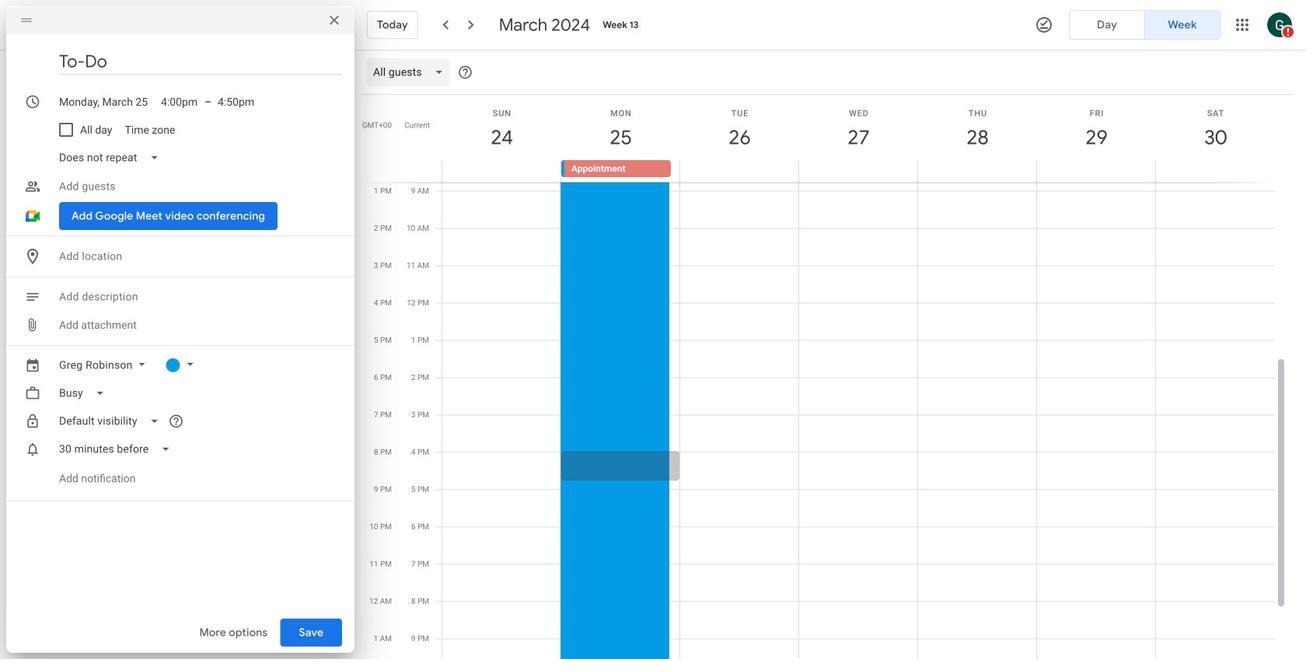 Task type: vqa. For each thing, say whether or not it's contained in the screenshot.
MAIN DRAWER icon
no



Task type: locate. For each thing, give the bounding box(es) containing it.
option group
[[1069, 10, 1221, 40]]

None field
[[367, 58, 456, 86], [53, 144, 171, 172], [53, 379, 117, 407], [53, 407, 172, 435], [53, 435, 183, 463], [367, 58, 456, 86], [53, 144, 171, 172], [53, 379, 117, 407], [53, 407, 172, 435], [53, 435, 183, 463]]

Add title text field
[[59, 50, 342, 73]]

cell down tuesday, march 26 element
[[680, 160, 799, 179]]

to element
[[204, 95, 212, 108]]

friday, march 29 element
[[1079, 120, 1115, 156]]

cell
[[442, 160, 561, 179], [680, 160, 799, 179], [799, 160, 918, 179], [918, 160, 1037, 179], [1037, 160, 1156, 179]]

tuesday, march 26 element
[[722, 120, 758, 156]]

cell down the friday, march 29 element
[[1037, 160, 1156, 179]]

grid
[[361, 51, 1288, 659]]

Day radio
[[1069, 10, 1145, 40]]

1 cell from the left
[[442, 160, 561, 179]]

Start time text field
[[161, 88, 198, 116]]

monday, march 25 element
[[603, 120, 639, 156]]

cell down sunday, march 24 element
[[442, 160, 561, 179]]

cell down thursday, march 28 element
[[918, 160, 1037, 179]]

sunday, march 24 element
[[484, 120, 520, 156]]

row
[[435, 160, 1288, 182]]

5 cell from the left
[[1037, 160, 1156, 179]]

cell down wednesday, march 27 element
[[799, 160, 918, 179]]



Task type: describe. For each thing, give the bounding box(es) containing it.
4 cell from the left
[[918, 160, 1037, 179]]

2 cell from the left
[[680, 160, 799, 179]]

saturday, march 30 element
[[1198, 120, 1234, 156]]

wednesday, march 27 element
[[841, 120, 877, 156]]

Week radio
[[1145, 10, 1221, 40]]

thursday, march 28 element
[[960, 120, 996, 156]]

End time text field
[[218, 88, 255, 116]]

3 cell from the left
[[799, 160, 918, 179]]

Start date text field
[[59, 88, 149, 116]]



